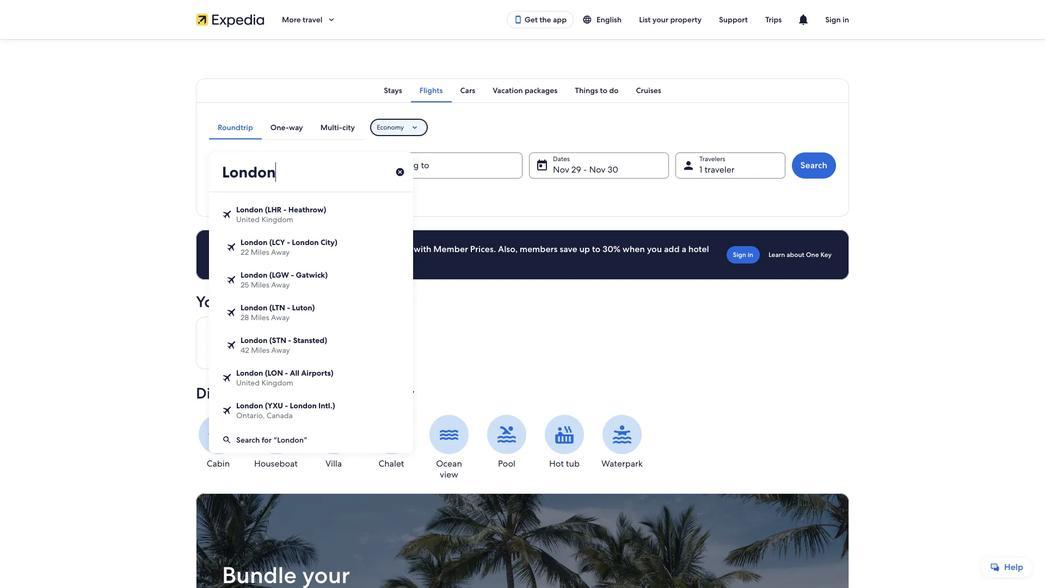 Task type: describe. For each thing, give the bounding box(es) containing it.
app
[[553, 15, 567, 25]]

get the app
[[525, 15, 567, 25]]

traveler
[[705, 164, 735, 175]]

save 10% or more on over 100,000 hotels with member prices. also, members save up to 30% when you add a hotel to a flight
[[246, 243, 710, 266]]

london left city)
[[292, 237, 319, 247]]

search for search for "london"
[[236, 435, 260, 445]]

small image for london (lcy - london city)
[[227, 242, 236, 252]]

tab list containing stays
[[196, 78, 850, 102]]

favorite
[[329, 383, 383, 403]]

Leaving from text field
[[209, 153, 413, 192]]

multi-city
[[321, 123, 355, 132]]

save
[[560, 243, 578, 255]]

- for (ltn
[[287, 303, 290, 313]]

1 traveler button
[[676, 153, 786, 179]]

london for (lhr
[[236, 205, 263, 215]]

recent
[[232, 292, 277, 312]]

small image for london (lhr - heathrow)
[[222, 210, 232, 219]]

your recent searches
[[196, 292, 341, 312]]

your
[[196, 292, 228, 312]]

london for (lcy
[[241, 237, 268, 247]]

packages
[[525, 86, 558, 95]]

small image for london (yxu - london intl.)
[[222, 406, 232, 416]]

pool button
[[485, 415, 529, 470]]

way
[[289, 123, 303, 132]]

new
[[266, 325, 285, 337]]

flight
[[263, 254, 285, 266]]

houseboat
[[254, 458, 298, 470]]

- for 29
[[584, 164, 587, 175]]

the
[[540, 15, 552, 25]]

hot
[[550, 458, 564, 470]]

cruises link
[[628, 78, 670, 102]]

add a place to stay
[[223, 190, 289, 199]]

city
[[343, 123, 355, 132]]

vacation
[[493, 86, 523, 95]]

london for (ltn
[[241, 303, 268, 313]]

2
[[233, 351, 237, 361]]

support
[[720, 15, 748, 25]]

hot tub
[[550, 458, 580, 470]]

learn
[[769, 251, 786, 259]]

stays link
[[375, 78, 411, 102]]

small image inside english button
[[583, 15, 593, 25]]

1 inside stays in new york tue, nov 21 – sat, nov 25 2 travelers • 1 room
[[276, 351, 278, 361]]

to inside 'tab list'
[[600, 86, 608, 95]]

city)
[[321, 237, 338, 247]]

vacation packages
[[493, 86, 558, 95]]

roundtrip link
[[209, 115, 262, 139]]

sign inside dropdown button
[[826, 15, 841, 25]]

sign in inside main content
[[733, 251, 754, 259]]

nov 29 - nov 30 button
[[529, 153, 669, 179]]

more
[[296, 243, 317, 255]]

discover
[[196, 383, 256, 403]]

learn about one key
[[769, 251, 832, 259]]

economy
[[377, 123, 404, 132]]

(lon
[[265, 368, 283, 378]]

new
[[295, 383, 325, 403]]

london (lon - all airports) united kingdom
[[236, 368, 334, 388]]

also,
[[498, 243, 518, 255]]

list your property
[[640, 15, 702, 25]]

london (lcy - london city) 22 miles away
[[241, 237, 338, 257]]

hotel
[[689, 243, 710, 255]]

london for (stn
[[241, 336, 268, 345]]

to right up
[[592, 243, 601, 255]]

stays for stays in new york tue, nov 21 – sat, nov 25 2 travelers • 1 room
[[233, 325, 255, 337]]

your for discover
[[260, 383, 291, 403]]

- for (stn
[[288, 336, 292, 345]]

get
[[525, 15, 538, 25]]

view
[[440, 469, 459, 480]]

nov up travelers at the bottom left of the page
[[249, 339, 264, 349]]

car
[[332, 190, 342, 199]]

away for (lgw
[[271, 280, 290, 290]]

1 horizontal spatial in
[[748, 251, 754, 259]]

•
[[270, 351, 274, 361]]

add for add a place to stay
[[223, 190, 238, 199]]

one
[[807, 251, 819, 259]]

or
[[285, 243, 294, 255]]

miles for (stn
[[251, 345, 270, 355]]

united inside london (lon - all airports) united kingdom
[[236, 378, 260, 388]]

in inside stays in new york tue, nov 21 – sat, nov 25 2 travelers • 1 room
[[257, 325, 264, 337]]

list
[[640, 15, 651, 25]]

(lcy
[[269, 237, 285, 247]]

english
[[597, 15, 622, 25]]

canada
[[267, 411, 293, 420]]

london for (lgw
[[241, 270, 268, 280]]

- for (lhr
[[284, 205, 287, 215]]

london (stn - stansted) 42 miles away
[[241, 336, 327, 355]]

villa button
[[312, 415, 356, 470]]

more
[[282, 15, 301, 25]]

airports)
[[301, 368, 334, 378]]

25 inside stays in new york tue, nov 21 – sat, nov 25 2 travelers • 1 room
[[311, 339, 320, 349]]

- for (lcy
[[287, 237, 290, 247]]

clear leaving from image
[[395, 167, 405, 177]]

london left intl.) on the bottom left of the page
[[290, 401, 317, 411]]

30
[[608, 164, 619, 175]]

discover your new favorite stay
[[196, 383, 415, 403]]

search for search
[[801, 160, 828, 171]]

get the app link
[[507, 11, 574, 28]]

one-way
[[271, 123, 303, 132]]

tub
[[566, 458, 580, 470]]

save
[[246, 243, 265, 255]]

stansted)
[[293, 336, 327, 345]]

nov 29 - nov 30
[[553, 164, 619, 175]]

searches
[[280, 292, 341, 312]]

stay for add a place to stay
[[275, 190, 289, 199]]

kingdom inside london (lon - all airports) united kingdom
[[262, 378, 294, 388]]

30%
[[603, 243, 621, 255]]

miles inside london (lcy - london city) 22 miles away
[[251, 247, 269, 257]]

stays for stays
[[384, 86, 402, 95]]

member
[[434, 243, 468, 255]]

travel sale activities deals image
[[196, 493, 850, 588]]

29
[[572, 164, 582, 175]]

–
[[274, 339, 278, 349]]

gatwick)
[[296, 270, 328, 280]]

28
[[241, 313, 249, 322]]

ontario,
[[236, 411, 265, 420]]

(yxu
[[265, 401, 283, 411]]

tab list containing roundtrip
[[209, 115, 364, 139]]

heathrow)
[[289, 205, 326, 215]]

communication center icon image
[[798, 13, 811, 26]]

21
[[265, 339, 272, 349]]



Task type: locate. For each thing, give the bounding box(es) containing it.
miles inside london (ltn - luton) 28 miles away
[[251, 313, 269, 322]]

- inside london (lgw - gatwick) 25 miles away
[[291, 270, 294, 280]]

united down the place
[[236, 215, 260, 224]]

pool
[[498, 458, 516, 470]]

small image left 22
[[227, 242, 236, 252]]

download button title image
[[514, 15, 523, 24]]

in left new
[[257, 325, 264, 337]]

search for "london"
[[236, 435, 308, 445]]

london
[[236, 205, 263, 215], [241, 237, 268, 247], [292, 237, 319, 247], [241, 270, 268, 280], [241, 303, 268, 313], [241, 336, 268, 345], [236, 368, 263, 378], [236, 401, 263, 411], [290, 401, 317, 411]]

london left (lcy
[[241, 237, 268, 247]]

0 horizontal spatial search
[[236, 435, 260, 445]]

about
[[787, 251, 805, 259]]

1 right •
[[276, 351, 278, 361]]

flights
[[420, 86, 443, 95]]

- right (lgw
[[291, 270, 294, 280]]

1 horizontal spatial your
[[653, 15, 669, 25]]

add a car
[[310, 190, 342, 199]]

a left flight
[[257, 254, 261, 266]]

0 vertical spatial your
[[653, 15, 669, 25]]

miles left •
[[251, 345, 270, 355]]

1 horizontal spatial sign
[[826, 15, 841, 25]]

1 vertical spatial sign in
[[733, 251, 754, 259]]

2 horizontal spatial in
[[843, 15, 850, 25]]

your down (lon
[[260, 383, 291, 403]]

london down 22
[[241, 270, 268, 280]]

2 united from the top
[[236, 378, 260, 388]]

sign in link
[[727, 246, 760, 264]]

- right 29 in the top of the page
[[584, 164, 587, 175]]

tab list
[[196, 78, 850, 102], [209, 115, 364, 139]]

25
[[241, 280, 249, 290], [311, 339, 320, 349]]

0 vertical spatial in
[[843, 15, 850, 25]]

1 vertical spatial in
[[748, 251, 754, 259]]

away for (stn
[[272, 345, 290, 355]]

a
[[240, 190, 244, 199], [326, 190, 330, 199], [682, 243, 687, 255], [257, 254, 261, 266]]

away for (ltn
[[271, 313, 290, 322]]

stay right "favorite"
[[387, 383, 415, 403]]

london down the place
[[236, 205, 263, 215]]

things
[[575, 86, 599, 95]]

luton)
[[292, 303, 315, 313]]

1 vertical spatial kingdom
[[262, 378, 294, 388]]

miles for (lgw
[[251, 280, 269, 290]]

all
[[290, 368, 300, 378]]

add up heathrow)
[[310, 190, 324, 199]]

miles inside london (lgw - gatwick) 25 miles away
[[251, 280, 269, 290]]

1 horizontal spatial search
[[801, 160, 828, 171]]

- right (yxu
[[285, 401, 288, 411]]

multi-
[[321, 123, 343, 132]]

london inside london (stn - stansted) 42 miles away
[[241, 336, 268, 345]]

stay up (lhr at the top
[[275, 190, 289, 199]]

miles right 22
[[251, 247, 269, 257]]

10%
[[267, 243, 283, 255]]

to left flight
[[246, 254, 255, 266]]

stay for discover your new favorite stay
[[387, 383, 415, 403]]

1 vertical spatial stays
[[233, 325, 255, 337]]

stays image
[[209, 337, 222, 350]]

chalet
[[379, 458, 404, 470]]

1 vertical spatial sign
[[733, 251, 747, 259]]

stays up economy on the left top
[[384, 86, 402, 95]]

stays up tue,
[[233, 325, 255, 337]]

1 traveler
[[700, 164, 735, 175]]

nov left 30
[[590, 164, 606, 175]]

away inside london (lgw - gatwick) 25 miles away
[[271, 280, 290, 290]]

- right (lcy
[[287, 237, 290, 247]]

miles for (ltn
[[251, 313, 269, 322]]

united left (lon
[[236, 378, 260, 388]]

london up travelers at the bottom left of the page
[[241, 336, 268, 345]]

london inside london (lgw - gatwick) 25 miles away
[[241, 270, 268, 280]]

you
[[647, 243, 662, 255]]

add for add a car
[[310, 190, 324, 199]]

over
[[331, 243, 349, 255]]

list your property link
[[631, 10, 711, 29]]

nov down "york"
[[295, 339, 309, 349]]

small image left english
[[583, 15, 593, 25]]

vacation packages link
[[484, 78, 567, 102]]

0 vertical spatial 1
[[700, 164, 703, 175]]

1 horizontal spatial add
[[310, 190, 324, 199]]

place
[[246, 190, 264, 199]]

ocean
[[436, 458, 462, 470]]

sign left learn
[[733, 251, 747, 259]]

economy button
[[370, 119, 428, 136]]

2 kingdom from the top
[[262, 378, 294, 388]]

0 horizontal spatial your
[[260, 383, 291, 403]]

small image left 28 at the left of the page
[[227, 308, 236, 318]]

1 united from the top
[[236, 215, 260, 224]]

in
[[843, 15, 850, 25], [748, 251, 754, 259], [257, 325, 264, 337]]

small image for london (lgw - gatwick)
[[227, 275, 236, 285]]

- right (stn
[[288, 336, 292, 345]]

london down travelers at the bottom left of the page
[[236, 368, 263, 378]]

add
[[223, 190, 238, 199], [310, 190, 324, 199]]

- inside london (yxu - london intl.) ontario, canada
[[285, 401, 288, 411]]

tue,
[[233, 339, 247, 349]]

0 vertical spatial stay
[[275, 190, 289, 199]]

small image down "discover"
[[222, 406, 232, 416]]

london (ltn - luton) 28 miles away
[[241, 303, 315, 322]]

1 horizontal spatial sign in
[[826, 15, 850, 25]]

do
[[610, 86, 619, 95]]

25 up recent
[[241, 280, 249, 290]]

1 vertical spatial tab list
[[209, 115, 364, 139]]

(lgw
[[269, 270, 289, 280]]

a left the place
[[240, 190, 244, 199]]

london for (yxu
[[236, 401, 263, 411]]

travelers
[[239, 351, 269, 361]]

small image
[[222, 210, 232, 219], [227, 242, 236, 252], [227, 275, 236, 285], [227, 340, 236, 350], [222, 406, 232, 416]]

1 left traveler
[[700, 164, 703, 175]]

0 vertical spatial tab list
[[196, 78, 850, 102]]

trailing image
[[327, 15, 337, 25]]

- inside london (lon - all airports) united kingdom
[[285, 368, 288, 378]]

0 horizontal spatial in
[[257, 325, 264, 337]]

small image up 2
[[227, 340, 236, 350]]

london for (lon
[[236, 368, 263, 378]]

- right (lhr at the top
[[284, 205, 287, 215]]

25 right sat,
[[311, 339, 320, 349]]

- inside london (ltn - luton) 28 miles away
[[287, 303, 290, 313]]

trips link
[[757, 10, 791, 29]]

your
[[653, 15, 669, 25], [260, 383, 291, 403]]

things to do link
[[567, 78, 628, 102]]

multi-city link
[[312, 115, 364, 139]]

hot tub button
[[542, 415, 587, 470]]

- right (ltn
[[287, 303, 290, 313]]

small image
[[583, 15, 593, 25], [227, 308, 236, 318], [222, 373, 232, 383], [222, 435, 232, 445]]

a right the add
[[682, 243, 687, 255]]

- for (lgw
[[291, 270, 294, 280]]

main content
[[0, 39, 1046, 588]]

sat,
[[280, 339, 293, 349]]

small image down add a place to stay
[[222, 210, 232, 219]]

1 vertical spatial 25
[[311, 339, 320, 349]]

sign in inside dropdown button
[[826, 15, 850, 25]]

kingdom inside the london (lhr - heathrow) united kingdom
[[262, 215, 294, 224]]

small image for london (stn - stansted)
[[227, 340, 236, 350]]

1 add from the left
[[223, 190, 238, 199]]

1 vertical spatial 1
[[276, 351, 278, 361]]

waterpark
[[602, 458, 643, 470]]

on
[[319, 243, 329, 255]]

away
[[271, 247, 290, 257], [271, 280, 290, 290], [271, 313, 290, 322], [272, 345, 290, 355]]

1 vertical spatial united
[[236, 378, 260, 388]]

2 add from the left
[[310, 190, 324, 199]]

1 horizontal spatial stays
[[384, 86, 402, 95]]

0 vertical spatial kingdom
[[262, 215, 294, 224]]

1
[[700, 164, 703, 175], [276, 351, 278, 361]]

up
[[580, 243, 590, 255]]

- for (yxu
[[285, 401, 288, 411]]

- inside london (stn - stansted) 42 miles away
[[288, 336, 292, 345]]

- for (lon
[[285, 368, 288, 378]]

away inside london (stn - stansted) 42 miles away
[[272, 345, 290, 355]]

1 kingdom from the top
[[262, 215, 294, 224]]

25 inside london (lgw - gatwick) 25 miles away
[[241, 280, 249, 290]]

london inside london (lon - all airports) united kingdom
[[236, 368, 263, 378]]

sign
[[826, 15, 841, 25], [733, 251, 747, 259]]

london inside london (ltn - luton) 28 miles away
[[241, 303, 268, 313]]

- inside london (lcy - london city) 22 miles away
[[287, 237, 290, 247]]

1 horizontal spatial 1
[[700, 164, 703, 175]]

0 horizontal spatial stay
[[275, 190, 289, 199]]

miles up recent
[[251, 280, 269, 290]]

london left (ltn
[[241, 303, 268, 313]]

english button
[[574, 10, 631, 29]]

search inside button
[[801, 160, 828, 171]]

travel
[[303, 15, 323, 25]]

0 vertical spatial united
[[236, 215, 260, 224]]

1 inside 1 traveler dropdown button
[[700, 164, 703, 175]]

1 vertical spatial your
[[260, 383, 291, 403]]

intl.)
[[319, 401, 335, 411]]

key
[[821, 251, 832, 259]]

stays inside stays in new york tue, nov 21 – sat, nov 25 2 travelers • 1 room
[[233, 325, 255, 337]]

away inside london (ltn - luton) 28 miles away
[[271, 313, 290, 322]]

(ltn
[[269, 303, 285, 313]]

your right the list
[[653, 15, 669, 25]]

0 horizontal spatial sign in
[[733, 251, 754, 259]]

kingdom up (yxu
[[262, 378, 294, 388]]

0 horizontal spatial stays
[[233, 325, 255, 337]]

to right the place
[[266, 190, 273, 199]]

to left do
[[600, 86, 608, 95]]

small image up cabin
[[222, 435, 232, 445]]

add left the place
[[223, 190, 238, 199]]

more travel
[[282, 15, 323, 25]]

0 horizontal spatial 25
[[241, 280, 249, 290]]

0 vertical spatial sign
[[826, 15, 841, 25]]

nov left 29 in the top of the page
[[553, 164, 570, 175]]

0 vertical spatial 25
[[241, 280, 249, 290]]

kingdom up (lcy
[[262, 215, 294, 224]]

london inside the london (lhr - heathrow) united kingdom
[[236, 205, 263, 215]]

add
[[664, 243, 680, 255]]

main content containing your recent searches
[[0, 39, 1046, 588]]

sign in
[[826, 15, 850, 25], [733, 251, 754, 259]]

0 horizontal spatial 1
[[276, 351, 278, 361]]

in right communication center icon at the right top
[[843, 15, 850, 25]]

2 vertical spatial in
[[257, 325, 264, 337]]

0 horizontal spatial sign
[[733, 251, 747, 259]]

cars link
[[452, 78, 484, 102]]

cars
[[461, 86, 476, 95]]

sign in left learn
[[733, 251, 754, 259]]

flights link
[[411, 78, 452, 102]]

0 vertical spatial sign in
[[826, 15, 850, 25]]

sign right communication center icon at the right top
[[826, 15, 841, 25]]

nov
[[553, 164, 570, 175], [590, 164, 606, 175], [249, 339, 264, 349], [295, 339, 309, 349]]

away inside london (lcy - london city) 22 miles away
[[271, 247, 290, 257]]

a left 'car'
[[326, 190, 330, 199]]

- inside the london (lhr - heathrow) united kingdom
[[284, 205, 287, 215]]

1 vertical spatial stay
[[387, 383, 415, 403]]

kingdom
[[262, 215, 294, 224], [262, 378, 294, 388]]

cruises
[[636, 86, 662, 95]]

1 vertical spatial search
[[236, 435, 260, 445]]

expedia logo image
[[196, 12, 265, 27]]

42
[[241, 345, 249, 355]]

0 vertical spatial search
[[801, 160, 828, 171]]

ocean view button
[[427, 415, 472, 480]]

0 horizontal spatial add
[[223, 190, 238, 199]]

- left all
[[285, 368, 288, 378]]

- inside button
[[584, 164, 587, 175]]

cabin
[[207, 458, 230, 470]]

york
[[287, 325, 306, 337]]

miles
[[251, 247, 269, 257], [251, 280, 269, 290], [251, 313, 269, 322], [251, 345, 270, 355]]

miles right 28 at the left of the page
[[251, 313, 269, 322]]

your for list
[[653, 15, 669, 25]]

stays inside stays link
[[384, 86, 402, 95]]

small image up your
[[227, 275, 236, 285]]

trips
[[766, 15, 782, 25]]

small image up "discover"
[[222, 373, 232, 383]]

in inside dropdown button
[[843, 15, 850, 25]]

miles inside london (stn - stansted) 42 miles away
[[251, 345, 270, 355]]

stays in new york tue, nov 21 – sat, nov 25 2 travelers • 1 room
[[233, 325, 320, 361]]

london left (yxu
[[236, 401, 263, 411]]

0 vertical spatial stays
[[384, 86, 402, 95]]

london (lhr - heathrow) united kingdom
[[236, 205, 326, 224]]

united inside the london (lhr - heathrow) united kingdom
[[236, 215, 260, 224]]

ocean view
[[436, 458, 462, 480]]

(lhr
[[265, 205, 282, 215]]

1 horizontal spatial 25
[[311, 339, 320, 349]]

in left learn
[[748, 251, 754, 259]]

1 horizontal spatial stay
[[387, 383, 415, 403]]

sign in right communication center icon at the right top
[[826, 15, 850, 25]]

with
[[414, 243, 432, 255]]



Task type: vqa. For each thing, say whether or not it's contained in the screenshot.
More Travel image
no



